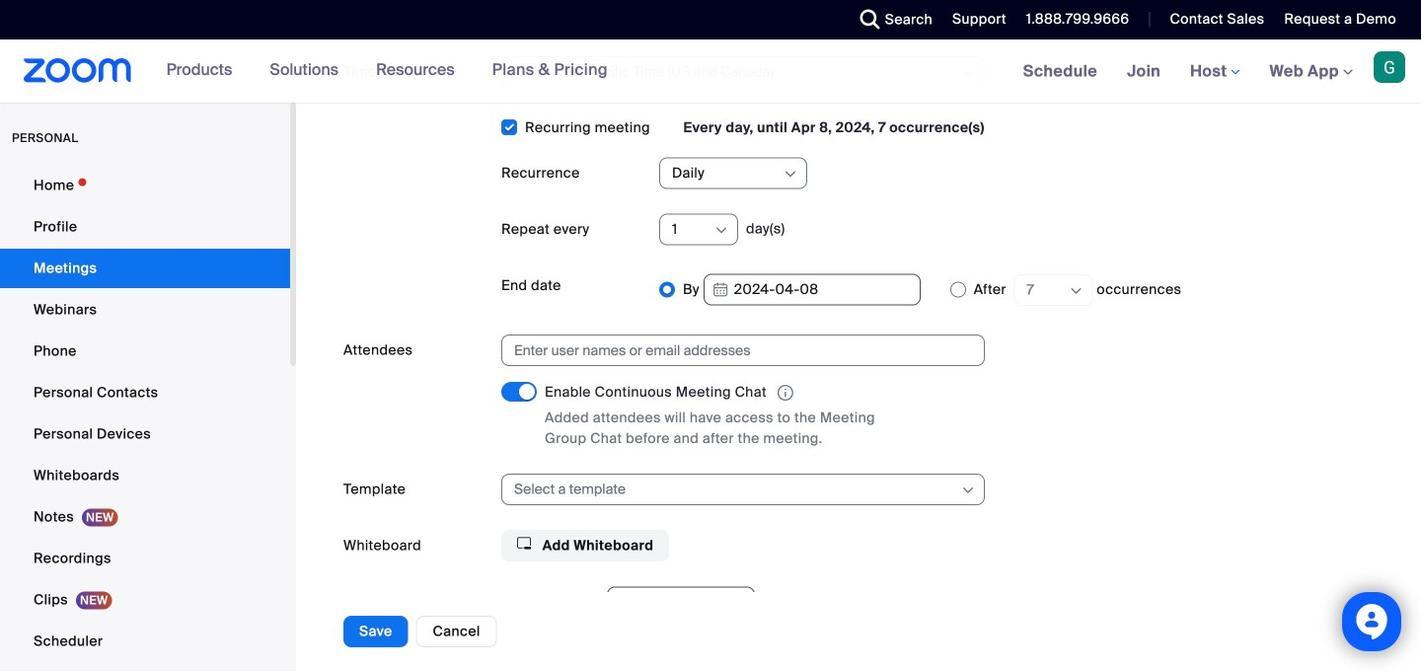 Task type: vqa. For each thing, say whether or not it's contained in the screenshot.
choose date text box
no



Task type: describe. For each thing, give the bounding box(es) containing it.
learn more about enable continuous meeting chat image
[[772, 384, 800, 402]]

Date Picker text field
[[704, 274, 921, 306]]

select meeting template text field
[[514, 475, 960, 505]]

Persistent Chat, enter email address,Enter user names or email addresses text field
[[514, 336, 955, 365]]

meetings navigation
[[1009, 39, 1422, 104]]

profile picture image
[[1374, 51, 1406, 83]]



Task type: locate. For each thing, give the bounding box(es) containing it.
banner
[[0, 39, 1422, 104]]

application
[[545, 382, 920, 404]]

group
[[501, 587, 1374, 671]]

zoom logo image
[[24, 58, 132, 83]]

option group
[[659, 270, 1374, 310]]

1 vertical spatial show options image
[[714, 223, 730, 238]]

personal menu menu
[[0, 166, 290, 671]]

add whiteboard image
[[517, 537, 531, 551]]

show options image
[[783, 166, 799, 182], [714, 223, 730, 238]]

0 horizontal spatial show options image
[[714, 223, 730, 238]]

product information navigation
[[152, 39, 623, 103]]

0 vertical spatial show options image
[[783, 166, 799, 182]]

1 horizontal spatial show options image
[[783, 166, 799, 182]]



